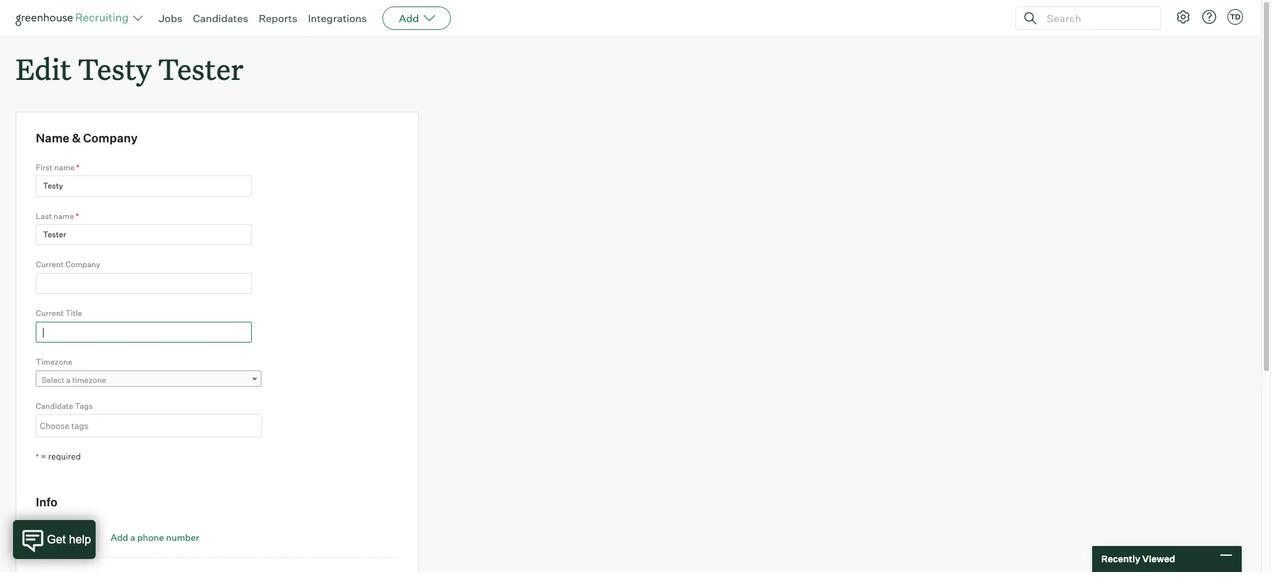 Task type: locate. For each thing, give the bounding box(es) containing it.
0 vertical spatial a
[[66, 375, 71, 385]]

0 vertical spatial name
[[54, 162, 75, 172]]

current for current company
[[36, 260, 64, 270]]

recently
[[1102, 554, 1141, 565]]

integrations
[[308, 12, 367, 25]]

name
[[54, 162, 75, 172], [54, 211, 74, 221]]

* down &
[[76, 162, 80, 172]]

* left =
[[36, 453, 39, 462]]

add for add
[[399, 12, 419, 25]]

2 current from the top
[[36, 309, 64, 318]]

candidate
[[36, 401, 73, 411]]

1 vertical spatial name
[[54, 211, 74, 221]]

current
[[36, 260, 64, 270], [36, 309, 64, 318]]

company
[[83, 131, 138, 145], [65, 260, 100, 270]]

1 vertical spatial *
[[76, 211, 79, 221]]

0 horizontal spatial add
[[111, 533, 128, 544]]

1 horizontal spatial a
[[130, 533, 135, 544]]

*
[[76, 162, 80, 172], [76, 211, 79, 221], [36, 453, 39, 462]]

name right first
[[54, 162, 75, 172]]

candidates
[[193, 12, 248, 25]]

name right last
[[54, 211, 74, 221]]

a for add
[[130, 533, 135, 544]]

last
[[36, 211, 52, 221]]

timezone
[[72, 375, 106, 385]]

0 vertical spatial current
[[36, 260, 64, 270]]

edit
[[16, 49, 71, 88]]

company up title
[[65, 260, 100, 270]]

add for add a phone number
[[111, 533, 128, 544]]

1 vertical spatial add
[[111, 533, 128, 544]]

last name *
[[36, 211, 79, 221]]

add inside popup button
[[399, 12, 419, 25]]

0 horizontal spatial a
[[66, 375, 71, 385]]

a
[[66, 375, 71, 385], [130, 533, 135, 544]]

company right &
[[83, 131, 138, 145]]

current title
[[36, 309, 82, 318]]

0 vertical spatial *
[[76, 162, 80, 172]]

td button
[[1228, 9, 1244, 25]]

select a timezone link
[[36, 371, 262, 390]]

1 vertical spatial current
[[36, 309, 64, 318]]

1 vertical spatial company
[[65, 260, 100, 270]]

&
[[72, 131, 81, 145]]

reports link
[[259, 12, 298, 25]]

1 current from the top
[[36, 260, 64, 270]]

None text field
[[36, 225, 252, 246], [36, 273, 252, 294], [36, 416, 258, 437], [36, 225, 252, 246], [36, 273, 252, 294], [36, 416, 258, 437]]

* right last
[[76, 211, 79, 221]]

1 vertical spatial a
[[130, 533, 135, 544]]

current for current title
[[36, 309, 64, 318]]

0 vertical spatial add
[[399, 12, 419, 25]]

a right 'select' on the left of page
[[66, 375, 71, 385]]

add
[[399, 12, 419, 25], [111, 533, 128, 544]]

None text field
[[36, 176, 252, 197], [36, 322, 252, 343], [36, 176, 252, 197], [36, 322, 252, 343]]

tags
[[75, 401, 93, 411]]

viewed
[[1143, 554, 1176, 565]]

2 vertical spatial *
[[36, 453, 39, 462]]

* for last name *
[[76, 211, 79, 221]]

edit testy tester
[[16, 49, 243, 88]]

testy
[[78, 49, 152, 88]]

current down last
[[36, 260, 64, 270]]

add button
[[383, 7, 451, 30]]

a left phone
[[130, 533, 135, 544]]

candidate tags
[[36, 401, 93, 411]]

name
[[36, 131, 69, 145]]

1 horizontal spatial add
[[399, 12, 419, 25]]

current left title
[[36, 309, 64, 318]]



Task type: vqa. For each thing, say whether or not it's contained in the screenshot.
stage
no



Task type: describe. For each thing, give the bounding box(es) containing it.
select a timezone
[[42, 375, 106, 385]]

title
[[65, 309, 82, 318]]

number
[[166, 533, 199, 544]]

info
[[36, 495, 58, 509]]

0 vertical spatial company
[[83, 131, 138, 145]]

recently viewed
[[1102, 554, 1176, 565]]

* inside "* = required"
[[36, 453, 39, 462]]

td button
[[1225, 7, 1246, 27]]

jobs link
[[159, 12, 183, 25]]

timezone
[[36, 357, 72, 367]]

name for last
[[54, 211, 74, 221]]

greenhouse recruiting image
[[16, 10, 133, 26]]

add a phone number
[[111, 533, 199, 544]]

current company
[[36, 260, 100, 270]]

candidates link
[[193, 12, 248, 25]]

Search text field
[[1044, 9, 1149, 28]]

configure image
[[1176, 9, 1192, 25]]

name & company
[[36, 131, 138, 145]]

=
[[41, 452, 46, 462]]

add a phone number link
[[111, 533, 199, 544]]

reports
[[259, 12, 298, 25]]

phone
[[137, 533, 164, 544]]

jobs
[[159, 12, 183, 25]]

select
[[42, 375, 65, 385]]

tester
[[158, 49, 243, 88]]

* for first name *
[[76, 162, 80, 172]]

required
[[48, 452, 81, 462]]

td
[[1231, 12, 1241, 21]]

name for first
[[54, 162, 75, 172]]

first name *
[[36, 162, 80, 172]]

first
[[36, 162, 53, 172]]

a for select
[[66, 375, 71, 385]]

* = required
[[36, 452, 81, 462]]

phone
[[36, 536, 59, 546]]

integrations link
[[308, 12, 367, 25]]



